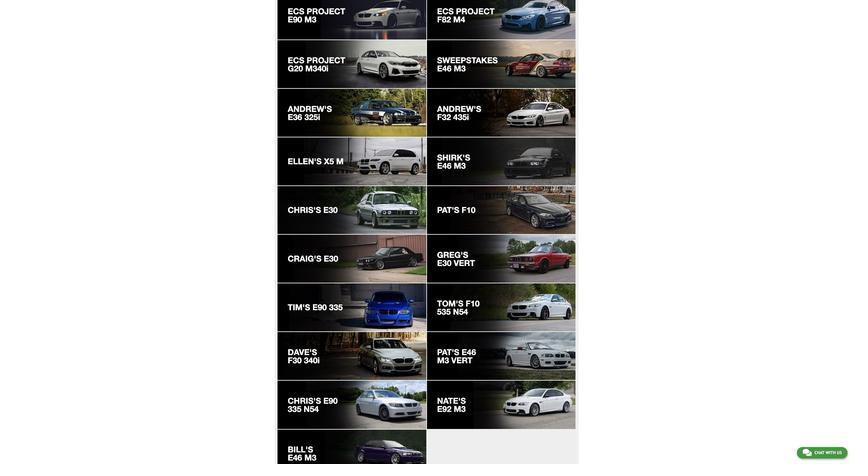 Task type: vqa. For each thing, say whether or not it's contained in the screenshot.
TIM'S
yes



Task type: describe. For each thing, give the bounding box(es) containing it.
535
[[437, 307, 451, 317]]

with
[[826, 451, 836, 456]]

bill's e46 m3
[[288, 445, 317, 463]]

comments image
[[803, 449, 813, 457]]

ecs for g20
[[288, 55, 305, 65]]

chat with us link
[[798, 448, 848, 459]]

chat
[[815, 451, 825, 456]]

e92
[[437, 405, 452, 414]]

nate's
[[437, 397, 466, 406]]

x5
[[324, 157, 334, 166]]

325i
[[305, 112, 320, 122]]

m3 for sweepstakes e46 m3
[[454, 64, 466, 73]]

m4
[[454, 15, 466, 24]]

chris's for chris's e90 335 n54
[[288, 397, 321, 406]]

pat's for pat's f10
[[437, 206, 460, 215]]

craig's e30
[[288, 254, 338, 264]]

andrew's f32 435i
[[437, 104, 482, 122]]

m
[[336, 157, 344, 166]]

chris's for chris's e30
[[288, 206, 321, 215]]

project for m3
[[307, 7, 346, 16]]

e46 for shirk's e46 m3
[[437, 161, 452, 171]]

ecs project e90 m3
[[288, 7, 346, 24]]

greg's
[[437, 250, 469, 260]]

ecs for e90
[[288, 7, 305, 16]]

dave's f30 340i
[[288, 348, 320, 366]]

pat's f10
[[437, 206, 476, 215]]

andrew's for 435i
[[437, 104, 482, 114]]

340i
[[304, 356, 320, 366]]

e90 for chris's
[[324, 397, 338, 406]]

m3 for nate's e92 m3
[[454, 405, 466, 414]]

m3 inside ecs project e90 m3
[[305, 15, 317, 24]]

shirk's
[[437, 153, 471, 162]]

e46 for pat's e46 m3 vert
[[462, 348, 476, 358]]

f10 for pat's f10
[[462, 206, 476, 215]]

tim's
[[288, 303, 310, 313]]

335 for chris's e90 335 n54
[[288, 405, 302, 414]]

e36
[[288, 112, 302, 122]]

tom's
[[437, 299, 464, 309]]

e30 for chris's e30
[[324, 206, 338, 215]]

chat with us
[[815, 451, 843, 456]]

greg's e30 vert
[[437, 250, 475, 268]]

shirk's e46 m3
[[437, 153, 471, 171]]

ellen's x5 m
[[288, 157, 344, 166]]

nate's e92 m3
[[437, 397, 466, 414]]



Task type: locate. For each thing, give the bounding box(es) containing it.
n54 for chris's
[[304, 405, 319, 414]]

bill's
[[288, 445, 313, 455]]

1 horizontal spatial 335
[[329, 303, 343, 313]]

0 vertical spatial e90
[[288, 15, 302, 24]]

project inside ecs project f82 m4
[[456, 7, 495, 16]]

e30
[[324, 206, 338, 215], [324, 254, 338, 264], [437, 259, 452, 268]]

1 chris's from the top
[[288, 206, 321, 215]]

tim's e90 335
[[288, 303, 343, 313]]

f10 for tom's f10 535 n54
[[466, 299, 480, 309]]

e90
[[288, 15, 302, 24], [313, 303, 327, 313], [324, 397, 338, 406]]

m3 inside "pat's e46 m3 vert"
[[437, 356, 449, 366]]

1 vertical spatial n54
[[304, 405, 319, 414]]

ecs project f82 m4
[[437, 7, 495, 24]]

e46 for bill's e46 m3
[[288, 454, 302, 463]]

ecs
[[288, 7, 305, 16], [437, 7, 454, 16], [288, 55, 305, 65]]

0 vertical spatial chris's
[[288, 206, 321, 215]]

project for m340i
[[307, 55, 346, 65]]

pat's inside "pat's e46 m3 vert"
[[437, 348, 460, 358]]

1 vertical spatial chris's
[[288, 397, 321, 406]]

us
[[838, 451, 843, 456]]

g20
[[288, 64, 303, 73]]

0 vertical spatial pat's
[[437, 206, 460, 215]]

1 vertical spatial pat's
[[437, 348, 460, 358]]

e46 inside shirk's e46 m3
[[437, 161, 452, 171]]

n54 inside tom's f10 535 n54
[[453, 307, 469, 317]]

pat's
[[437, 206, 460, 215], [437, 348, 460, 358]]

ecs inside ecs project g20 m340i
[[288, 55, 305, 65]]

project
[[307, 7, 346, 16], [456, 7, 495, 16], [307, 55, 346, 65]]

0 vertical spatial 335
[[329, 303, 343, 313]]

vert inside 'greg's e30 vert'
[[454, 259, 475, 268]]

sweepstakes e46 m3
[[437, 55, 498, 73]]

f32
[[437, 112, 451, 122]]

f82
[[437, 15, 451, 24]]

f30
[[288, 356, 302, 366]]

e30 for greg's e30 vert
[[437, 259, 452, 268]]

m3 inside shirk's e46 m3
[[454, 161, 466, 171]]

andrew's e36 325i
[[288, 104, 332, 122]]

project inside ecs project e90 m3
[[307, 7, 346, 16]]

435i
[[454, 112, 469, 122]]

project for m4
[[456, 7, 495, 16]]

e30 for craig's e30
[[324, 254, 338, 264]]

chris's
[[288, 206, 321, 215], [288, 397, 321, 406]]

ecs inside ecs project e90 m3
[[288, 7, 305, 16]]

ecs inside ecs project f82 m4
[[437, 7, 454, 16]]

e46 inside bill's e46 m3
[[288, 454, 302, 463]]

e90 for tim's
[[313, 303, 327, 313]]

e46 inside "pat's e46 m3 vert"
[[462, 348, 476, 358]]

chris's inside the chris's e90 335 n54
[[288, 397, 321, 406]]

1 horizontal spatial andrew's
[[437, 104, 482, 114]]

n54
[[453, 307, 469, 317], [304, 405, 319, 414]]

vert inside "pat's e46 m3 vert"
[[452, 356, 473, 366]]

sweepstakes
[[437, 55, 498, 65]]

m3 for pat's e46 m3 vert
[[437, 356, 449, 366]]

andrew's for 325i
[[288, 104, 332, 114]]

1 vertical spatial 335
[[288, 405, 302, 414]]

ecs for f82
[[437, 7, 454, 16]]

pat's for pat's e46 m3 vert
[[437, 348, 460, 358]]

m3 for bill's e46 m3
[[305, 454, 317, 463]]

0 horizontal spatial andrew's
[[288, 104, 332, 114]]

f10
[[462, 206, 476, 215], [466, 299, 480, 309]]

2 chris's from the top
[[288, 397, 321, 406]]

chris's e90 335 n54
[[288, 397, 338, 414]]

e46 for sweepstakes e46 m3
[[437, 64, 452, 73]]

0 vertical spatial f10
[[462, 206, 476, 215]]

0 horizontal spatial n54
[[304, 405, 319, 414]]

0 vertical spatial n54
[[453, 307, 469, 317]]

e90 inside the chris's e90 335 n54
[[324, 397, 338, 406]]

e46
[[437, 64, 452, 73], [437, 161, 452, 171], [462, 348, 476, 358], [288, 454, 302, 463]]

chris's e30
[[288, 206, 338, 215]]

0 horizontal spatial 335
[[288, 405, 302, 414]]

335
[[329, 303, 343, 313], [288, 405, 302, 414]]

1 horizontal spatial n54
[[453, 307, 469, 317]]

e30 inside 'greg's e30 vert'
[[437, 259, 452, 268]]

1 vertical spatial f10
[[466, 299, 480, 309]]

e90 inside ecs project e90 m3
[[288, 15, 302, 24]]

n54 inside the chris's e90 335 n54
[[304, 405, 319, 414]]

vert
[[454, 259, 475, 268], [452, 356, 473, 366]]

m3 inside nate's e92 m3
[[454, 405, 466, 414]]

tom's f10 535 n54
[[437, 299, 480, 317]]

dave's
[[288, 348, 317, 358]]

project inside ecs project g20 m340i
[[307, 55, 346, 65]]

m3 for shirk's e46 m3
[[454, 161, 466, 171]]

m3 inside bill's e46 m3
[[305, 454, 317, 463]]

1 pat's from the top
[[437, 206, 460, 215]]

335 for tim's e90 335
[[329, 303, 343, 313]]

m340i
[[306, 64, 329, 73]]

e46 inside sweepstakes e46 m3
[[437, 64, 452, 73]]

335 inside the chris's e90 335 n54
[[288, 405, 302, 414]]

ecs project g20 m340i
[[288, 55, 346, 73]]

1 vertical spatial vert
[[452, 356, 473, 366]]

f10 inside tom's f10 535 n54
[[466, 299, 480, 309]]

n54 for tom's
[[453, 307, 469, 317]]

2 vertical spatial e90
[[324, 397, 338, 406]]

1 vertical spatial e90
[[313, 303, 327, 313]]

m3
[[305, 15, 317, 24], [454, 64, 466, 73], [454, 161, 466, 171], [437, 356, 449, 366], [454, 405, 466, 414], [305, 454, 317, 463]]

2 andrew's from the left
[[437, 104, 482, 114]]

andrew's
[[288, 104, 332, 114], [437, 104, 482, 114]]

pat's e46 m3 vert
[[437, 348, 476, 366]]

0 vertical spatial vert
[[454, 259, 475, 268]]

2 pat's from the top
[[437, 348, 460, 358]]

ellen's
[[288, 157, 322, 166]]

1 andrew's from the left
[[288, 104, 332, 114]]

craig's
[[288, 254, 322, 264]]

m3 inside sweepstakes e46 m3
[[454, 64, 466, 73]]



